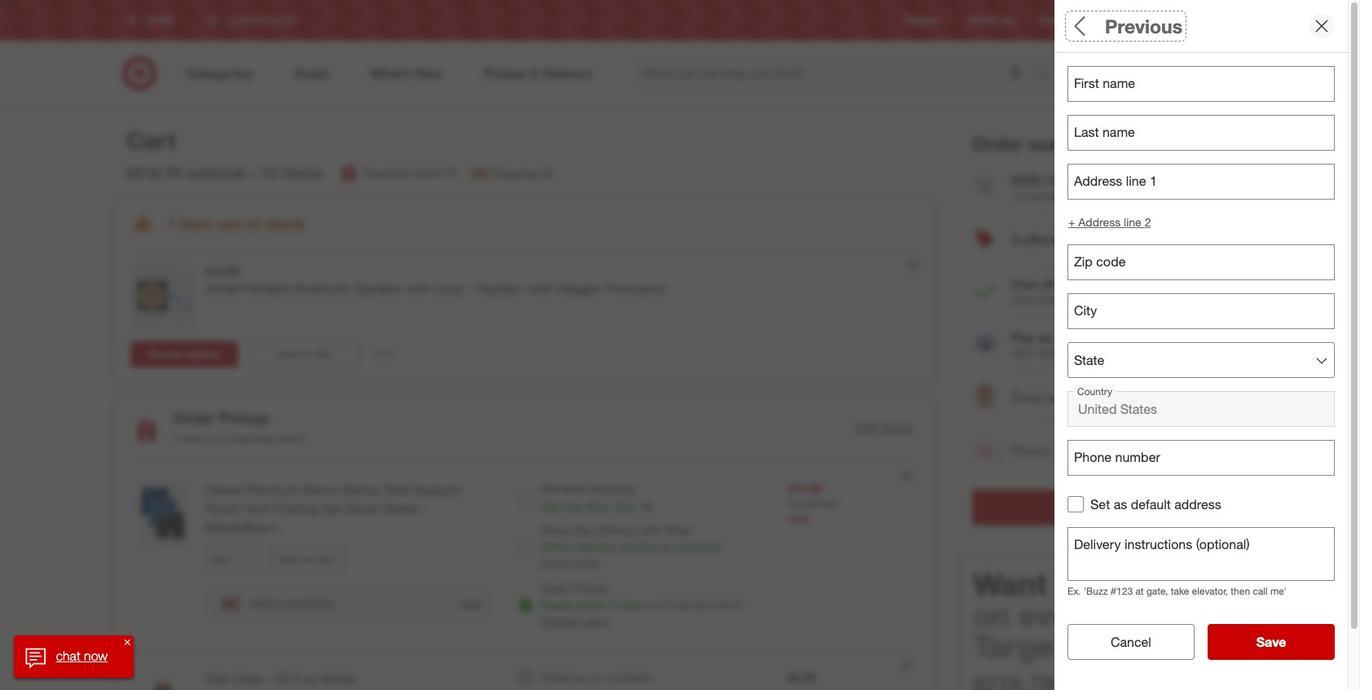 Task type: vqa. For each thing, say whether or not it's contained in the screenshot.
apply) in the top of the page
yes



Task type: locate. For each thing, give the bounding box(es) containing it.
charlotte inside order pickup ready within 2 hours at charlotte north change store
[[664, 598, 711, 612]]

1 horizontal spatial choose
[[1109, 82, 1166, 101]]

1 horizontal spatial 2
[[1012, 232, 1019, 248]]

0 horizontal spatial change
[[541, 614, 581, 628]]

0 horizontal spatial delivery
[[576, 540, 616, 553]]

2 offers available
[[1012, 232, 1116, 248]]

charlotte right hours
[[664, 598, 711, 612]]

delivery down dec
[[596, 523, 637, 537]]

done
[[1191, 651, 1224, 668]]

order up 7
[[173, 409, 215, 427]]

a for new
[[1179, 234, 1186, 251]]

a left "new"
[[1179, 234, 1186, 251]]

0 vertical spatial 12
[[1213, 58, 1222, 68]]

234 down deliver
[[1104, 362, 1123, 376]]

12 inside "link"
[[1213, 58, 1222, 68]]

at inside order pickup ready within 2 hours at charlotte north change store
[[651, 598, 661, 612]]

$19.99 inside $19.99 small portable bluetooth speaker with loop - heyday™ with maggie thompson
[[205, 264, 240, 278]]

2 horizontal spatial charlotte
[[664, 598, 711, 612]]

a inside cart item ready to fulfill group
[[275, 597, 281, 610]]

0 vertical spatial save for later
[[276, 348, 334, 361]]

items up stock
[[282, 163, 323, 182]]

of
[[246, 214, 260, 233]]

1 vertical spatial treadway
[[1126, 362, 1174, 376]]

5%
[[1174, 565, 1221, 603]]

0 vertical spatial day
[[1124, 14, 1158, 37]]

target inside on every target run?
[[973, 627, 1065, 665]]

2 horizontal spatial as
[[1114, 496, 1127, 513]]

0 horizontal spatial items
[[182, 432, 210, 446]]

pickup inside order pickup ready within 2 hours at charlotte north change store
[[573, 582, 608, 596]]

a left 12 "link"
[[1170, 82, 1179, 101]]

- left '20'
[[266, 671, 272, 687]]

low
[[1056, 329, 1077, 345]]

elevator,
[[1192, 585, 1228, 597]]

same day delivery dialog
[[1055, 0, 1360, 690]]

12 up choose a delivery address on the right top
[[1213, 58, 1222, 68]]

cart item ready to fulfill group
[[117, 461, 932, 650], [117, 650, 932, 690]]

offers
[[1022, 232, 1058, 248]]

shipping inside free shipping with $35 orders* (exclusions apply)
[[1042, 276, 1095, 292]]

$19.99 up reg
[[788, 482, 822, 496]]

1 horizontal spatial out
[[1105, 499, 1125, 516]]

1 vertical spatial items
[[182, 432, 210, 446]]

1 vertical spatial pickup
[[573, 582, 608, 596]]

save for later up 'substitute'
[[278, 553, 336, 565]]

shipping up orders*
[[1042, 276, 1095, 292]]

$19.99
[[205, 264, 240, 278], [788, 482, 822, 496]]

a
[[1170, 82, 1179, 101], [1179, 234, 1186, 251], [1047, 390, 1054, 406], [275, 597, 281, 610]]

0 vertical spatial with
[[1012, 293, 1034, 307]]

store
[[584, 614, 610, 628]]

1 vertical spatial available
[[609, 671, 653, 685]]

2 inside button
[[1012, 232, 1019, 248]]

line
[[1124, 215, 1142, 229]]

0 horizontal spatial choose
[[147, 348, 183, 361]]

for
[[300, 348, 312, 361], [302, 553, 314, 565]]

address right "new"
[[1217, 234, 1264, 251]]

shipping up mon, at the bottom
[[590, 482, 634, 496]]

call
[[1253, 585, 1268, 597]]

0 vertical spatial 234
[[1110, 150, 1129, 164]]

choose a delivery address
[[1109, 82, 1304, 101]]

234 down rob
[[1110, 150, 1129, 164]]

treadway inside deliver to: 234 treadway dr delivery is unavailable
[[1126, 362, 1174, 376]]

pickup up within
[[573, 582, 608, 596]]

day left find
[[1124, 14, 1158, 37]]

treadway inside rob long 234 treadway dr, owingsville, ky delivery is unavailable edit
[[1132, 150, 1180, 164]]

0 vertical spatial save for later button
[[251, 342, 359, 368]]

address up ky
[[1245, 82, 1304, 101]]

eligible
[[1201, 448, 1237, 461]]

$19.99 reg $21.99 sale
[[788, 482, 838, 526]]

with inside free shipping with $35 orders* (exclusions apply)
[[1012, 293, 1034, 307]]

generic shipt shopper carrying bags image
[[1109, 82, 1307, 306]]

as right low
[[1081, 329, 1096, 345]]

2 horizontal spatial north
[[714, 598, 743, 612]]

same inside same day delivery with shipt select delivery window at checkout learn more
[[541, 523, 570, 537]]

(exclusions
[[1099, 293, 1156, 307]]

1 vertical spatial is
[[1148, 379, 1156, 392]]

weekly ad
[[967, 14, 1013, 26]]

north
[[412, 167, 441, 180], [277, 432, 306, 446], [714, 598, 743, 612]]

delivery up edit on the right
[[1110, 167, 1151, 181]]

later down bluetooth
[[315, 348, 334, 361]]

anti
[[246, 500, 269, 517]]

apply)
[[1159, 293, 1190, 307]]

is
[[1154, 167, 1163, 181], [1148, 379, 1156, 392]]

$19.99 for small
[[205, 264, 240, 278]]

1 vertical spatial out
[[1105, 499, 1125, 516]]

0 vertical spatial change
[[1307, 361, 1347, 375]]

1 horizontal spatial add
[[460, 597, 481, 611]]

1 vertical spatial save for later button
[[271, 547, 343, 573]]

ad
[[1001, 14, 1013, 26]]

available inside cart item ready to fulfill group
[[609, 671, 653, 685]]

north inside order pickup 7 items at charlotte north
[[277, 432, 306, 446]]

target down want
[[973, 627, 1065, 665]]

as up affirm
[[1038, 329, 1052, 345]]

2 horizontal spatial order
[[972, 132, 1023, 155]]

1 with from the top
[[1012, 293, 1034, 307]]

out left 'all'
[[1105, 499, 1125, 516]]

0 vertical spatial charlotte
[[362, 167, 409, 180]]

234 inside deliver to: 234 treadway dr delivery is unavailable
[[1104, 362, 1123, 376]]

shipping left (3) on the left top of page
[[493, 167, 538, 180]]

save for later button down bluetooth
[[251, 342, 359, 368]]

save inside button
[[1257, 634, 1287, 650]]

1 vertical spatial 234
[[1104, 362, 1123, 376]]

order inside order pickup ready within 2 hours at charlotte north change store
[[541, 582, 570, 596]]

234 for deliver
[[1104, 362, 1123, 376]]

your
[[1300, 448, 1323, 461]]

1 vertical spatial target
[[973, 627, 1065, 665]]

delivery inside same day delivery with shipt select delivery window at checkout learn more
[[596, 523, 637, 537]]

pickup up "hanes"
[[219, 409, 270, 427]]

diet
[[205, 671, 229, 687]]

0 vertical spatial treadway
[[1132, 150, 1180, 164]]

1 vertical spatial delivery
[[576, 540, 616, 553]]

is inside deliver to: 234 treadway dr delivery is unavailable
[[1148, 379, 1156, 392]]

add
[[1151, 234, 1175, 251], [251, 597, 272, 610], [460, 597, 481, 611]]

None text field
[[1068, 164, 1335, 200], [1068, 391, 1335, 427], [1068, 527, 1335, 581], [1068, 164, 1335, 200], [1068, 391, 1335, 427], [1068, 527, 1335, 581]]

previous dialog
[[1055, 0, 1360, 690], [1055, 0, 1360, 690]]

order summary
[[972, 132, 1112, 155]]

0 horizontal spatial shipping
[[493, 167, 538, 180]]

None telephone field
[[1068, 245, 1335, 280], [1068, 440, 1335, 476], [1068, 245, 1335, 280], [1068, 440, 1335, 476]]

same left circle
[[1068, 14, 1118, 37]]

gift
[[1058, 390, 1076, 406]]

0 horizontal spatial $19.99
[[205, 264, 240, 278]]

later up 'substitute'
[[317, 553, 336, 565]]

delivery inside same day delivery with shipt select delivery window at checkout learn more
[[576, 540, 616, 553]]

order for order summary
[[972, 132, 1023, 155]]

hanes
[[205, 482, 243, 498]]

1 vertical spatial with
[[1012, 346, 1034, 360]]

as left 'all'
[[1114, 496, 1127, 513]]

1 vertical spatial same
[[541, 523, 570, 537]]

same
[[1068, 14, 1118, 37], [541, 523, 570, 537]]

a left gift on the right
[[1047, 390, 1054, 406]]

xtemp
[[341, 482, 379, 498]]

available for shipping not available
[[609, 671, 653, 685]]

chat
[[56, 648, 80, 664]]

None text field
[[1068, 66, 1335, 102], [1068, 115, 1335, 151], [1068, 293, 1335, 329], [1068, 66, 1335, 102], [1068, 115, 1335, 151], [1068, 293, 1335, 329]]

0 horizontal spatial -
[[266, 671, 272, 687]]

for up 'substitute'
[[302, 553, 314, 565]]

None radio
[[1074, 158, 1091, 174], [518, 540, 534, 557], [518, 670, 534, 686], [1074, 158, 1091, 174], [518, 540, 534, 557], [518, 670, 534, 686]]

1 horizontal spatial available
[[1062, 232, 1116, 248]]

available
[[1062, 232, 1116, 248], [609, 671, 653, 685]]

$2.29
[[788, 671, 816, 685]]

address
[[1245, 82, 1304, 101], [1217, 234, 1264, 251], [1104, 464, 1145, 478], [1175, 496, 1222, 513]]

day
[[1124, 14, 1158, 37], [573, 523, 593, 537]]

0 vertical spatial delivery
[[1184, 82, 1241, 101]]

treadway down long
[[1132, 150, 1180, 164]]

add inside add button
[[460, 597, 481, 611]]

north left (7)
[[412, 167, 441, 180]]

charlotte left (7)
[[362, 167, 409, 180]]

1 cart item ready to fulfill group from the top
[[117, 461, 932, 650]]

add button
[[459, 596, 482, 612]]

address
[[1079, 215, 1121, 229]]

day down by
[[573, 523, 593, 537]]

chat now
[[56, 648, 108, 664]]

1 vertical spatial -
[[422, 500, 427, 517]]

0 horizontal spatial with
[[407, 281, 431, 297]]

same up the select
[[541, 523, 570, 537]]

is down deliver
[[1148, 379, 1156, 392]]

with down pay
[[1012, 346, 1034, 360]]

1 vertical spatial shipping
[[590, 482, 634, 496]]

2 horizontal spatial add
[[1151, 234, 1175, 251]]

1 horizontal spatial delivery
[[1184, 82, 1241, 101]]

available inside button
[[1062, 232, 1116, 248]]

shipt
[[665, 523, 691, 537]]

2 vertical spatial 2
[[610, 598, 616, 612]]

0 vertical spatial same
[[1068, 14, 1118, 37]]

12 for 12 items
[[261, 163, 278, 182]]

None radio
[[518, 490, 534, 507]]

choose inside choose options button
[[147, 348, 183, 361]]

order for order pickup 7 items at charlotte north
[[173, 409, 215, 427]]

delivery up 12 "link"
[[1163, 14, 1235, 37]]

0 horizontal spatial charlotte
[[226, 432, 273, 446]]

0 horizontal spatial north
[[277, 432, 306, 446]]

address for delivery
[[1245, 82, 1304, 101]]

with left maggie
[[530, 281, 554, 297]]

0 vertical spatial order
[[972, 132, 1023, 155]]

set
[[1091, 496, 1110, 513]]

north up premium
[[277, 432, 306, 446]]

items right 7
[[182, 432, 210, 446]]

check
[[1061, 499, 1101, 516]]

with up window
[[640, 523, 662, 537]]

shop from: sorry, there are no eligible stores near your address
[[1104, 427, 1323, 478]]

1 horizontal spatial target
[[1105, 14, 1131, 26]]

add for add
[[460, 597, 481, 611]]

save for later button up 'substitute'
[[271, 547, 343, 573]]

pickup for order pickup ready within 2 hours at charlotte north change store
[[573, 582, 608, 596]]

order up the ready
[[541, 582, 570, 596]]

promo
[[1012, 442, 1050, 459]]

0 vertical spatial 2
[[1145, 215, 1151, 229]]

day inside same day delivery with shipt select delivery window at checkout learn more
[[573, 523, 593, 537]]

0 horizontal spatial out
[[217, 214, 241, 233]]

2 vertical spatial charlotte
[[664, 598, 711, 612]]

no
[[1185, 448, 1198, 461]]

0 horizontal spatial day
[[573, 523, 593, 537]]

add for add a substitute
[[251, 597, 272, 610]]

shipping for shipping not available
[[541, 671, 586, 685]]

shipping left 'not'
[[541, 671, 586, 685]]

north down checkout
[[714, 598, 743, 612]]

'buzz
[[1084, 585, 1108, 597]]

email a gift message
[[1012, 390, 1133, 406]]

1 horizontal spatial $19.99
[[788, 482, 822, 496]]

delivery up owingsville,
[[1184, 82, 1241, 101]]

1 horizontal spatial north
[[412, 167, 441, 180]]

edit button
[[1110, 184, 1130, 200]]

checkout
[[674, 540, 722, 553]]

1 vertical spatial for
[[302, 553, 314, 565]]

0 vertical spatial unavailable
[[1166, 167, 1223, 181]]

1 vertical spatial 2
[[1012, 232, 1019, 248]]

2 horizontal spatial -
[[468, 281, 473, 297]]

target circle link
[[1105, 13, 1159, 27]]

0 horizontal spatial as
[[1038, 329, 1052, 345]]

is down long
[[1154, 167, 1163, 181]]

stock
[[265, 214, 305, 233]]

unavailable down dr,
[[1166, 167, 1223, 181]]

small portable bluetooth speaker with loop - heyday&#8482; with maggie thompson image
[[130, 264, 196, 329]]

available down address
[[1062, 232, 1116, 248]]

same inside "dialog"
[[1068, 14, 1118, 37]]

change button
[[1306, 359, 1347, 377]]

1 horizontal spatial same
[[1068, 14, 1118, 37]]

cart
[[126, 126, 176, 155]]

shipping inside standard shipping get it by mon, dec 18
[[590, 482, 634, 496]]

0 vertical spatial target
[[1105, 14, 1131, 26]]

1 vertical spatial shipping
[[541, 671, 586, 685]]

1 vertical spatial choose
[[147, 348, 183, 361]]

pickup
[[219, 409, 270, 427], [573, 582, 608, 596]]

12 up stock
[[261, 163, 278, 182]]

list
[[339, 164, 554, 184]]

1 vertical spatial change
[[541, 614, 581, 628]]

1 vertical spatial charlotte
[[226, 432, 273, 446]]

charlotte inside list
[[362, 167, 409, 180]]

- right 'loop'
[[468, 281, 473, 297]]

a for delivery
[[1170, 82, 1179, 101]]

deliver to: 234 treadway dr delivery is unavailable
[[1104, 342, 1216, 392]]

at right 7
[[213, 432, 223, 446]]

new
[[1189, 234, 1213, 251]]

1 vertical spatial later
[[317, 553, 336, 565]]

1 vertical spatial $19.99
[[788, 482, 822, 496]]

check out all
[[1061, 499, 1143, 516]]

add left 'substitute'
[[251, 597, 272, 610]]

$19.99 inside $19.99 reg $21.99 sale
[[788, 482, 822, 496]]

1 horizontal spatial change
[[1307, 361, 1347, 375]]

treadway down to:
[[1126, 362, 1174, 376]]

1 horizontal spatial shipping
[[541, 671, 586, 685]]

order left summary
[[972, 132, 1023, 155]]

add inside add a new address button
[[1151, 234, 1175, 251]]

take
[[1171, 585, 1190, 597]]

out left of on the top
[[217, 214, 241, 233]]

0 horizontal spatial add
[[251, 597, 272, 610]]

charlotte
[[362, 167, 409, 180], [226, 432, 273, 446], [664, 598, 711, 612]]

1 horizontal spatial pickup
[[573, 582, 608, 596]]

rob long 234 treadway dr, owingsville, ky delivery is unavailable edit
[[1110, 132, 1279, 199]]

stores
[[1240, 448, 1271, 461]]

charlotte up premium
[[226, 432, 273, 446]]

1 horizontal spatial day
[[1124, 14, 1158, 37]]

choose up rob
[[1109, 82, 1166, 101]]

standard
[[541, 482, 587, 496]]

12 items
[[261, 163, 323, 182]]

$19.99 up small
[[205, 264, 240, 278]]

3pk
[[321, 500, 343, 517]]

1 vertical spatial north
[[277, 432, 306, 446]]

coke
[[232, 671, 263, 687]]

234 inside rob long 234 treadway dr, owingsville, ky delivery is unavailable edit
[[1110, 150, 1129, 164]]

save for later down bluetooth
[[276, 348, 334, 361]]

target
[[1105, 14, 1131, 26], [973, 627, 1065, 665]]

a left 'substitute'
[[275, 597, 281, 610]]

1 vertical spatial unavailable
[[1159, 379, 1216, 392]]

order inside order pickup 7 items at charlotte north
[[173, 409, 215, 427]]

affirm image
[[972, 332, 999, 358]]

0 horizontal spatial target
[[973, 627, 1065, 665]]

shipping inside cart item ready to fulfill group
[[541, 671, 586, 685]]

small portable bluetooth speaker with loop - heyday™ with maggie thompson link
[[205, 280, 890, 299]]

add left the store pickup option
[[460, 597, 481, 611]]

234
[[1110, 150, 1129, 164], [1104, 362, 1123, 376]]

address inside button
[[1217, 234, 1264, 251]]

address right default
[[1175, 496, 1222, 513]]

to
[[1056, 565, 1086, 603]]

address down sorry,
[[1104, 464, 1145, 478]]

2 right line
[[1145, 215, 1151, 229]]

delivery inside rob long 234 treadway dr, owingsville, ky delivery is unavailable edit
[[1110, 167, 1151, 181]]

0 vertical spatial -
[[468, 281, 473, 297]]

delivery up the more
[[576, 540, 616, 553]]

treadway for to:
[[1126, 362, 1174, 376]]

with left 'loop'
[[407, 281, 431, 297]]

1 vertical spatial order
[[173, 409, 215, 427]]

2 inside order pickup ready within 2 hours at charlotte north change store
[[610, 598, 616, 612]]

2 cart item ready to fulfill group from the top
[[117, 650, 932, 690]]

0 vertical spatial pickup
[[219, 409, 270, 427]]

at down shipt on the bottom of the page
[[662, 540, 671, 553]]

for down bluetooth
[[300, 348, 312, 361]]

with down free
[[1012, 293, 1034, 307]]

$216.79
[[126, 163, 181, 182]]

run?
[[1074, 627, 1140, 665]]

small
[[205, 281, 238, 297]]

+ address line 2 link
[[1068, 214, 1152, 231]]

What can we help you find? suggestions appear below search field
[[633, 55, 1038, 91]]

2 vertical spatial order
[[541, 582, 570, 596]]

#123
[[1111, 585, 1133, 597]]

2 with from the top
[[1012, 346, 1034, 360]]

available right 'not'
[[609, 671, 653, 685]]

0 horizontal spatial 2
[[610, 598, 616, 612]]

target circle
[[1105, 14, 1159, 26]]

1 vertical spatial cart item ready to fulfill group
[[117, 650, 932, 690]]

pickup inside order pickup 7 items at charlotte north
[[219, 409, 270, 427]]

2 vertical spatial north
[[714, 598, 743, 612]]

1 vertical spatial 12
[[261, 163, 278, 182]]

items
[[282, 163, 323, 182], [182, 432, 210, 446]]

- down 'support'
[[422, 500, 427, 517]]

choose for choose options
[[147, 348, 183, 361]]

Store pickup radio
[[518, 597, 534, 614]]

2 left 'offers'
[[1012, 232, 1019, 248]]

cart item ready to fulfill group containing hanes premium men's xtemp total support pouch anti chafing 3pk boxer briefs - black/blue l
[[117, 461, 932, 650]]

0 vertical spatial shipping
[[493, 167, 538, 180]]

0 vertical spatial $19.99
[[205, 264, 240, 278]]

delivery down deliver
[[1104, 379, 1145, 392]]

unavailable down dr on the bottom right
[[1159, 379, 1216, 392]]

0 vertical spatial is
[[1154, 167, 1163, 181]]

0 vertical spatial shipping
[[1042, 276, 1095, 292]]

at right hours
[[651, 598, 661, 612]]

0 horizontal spatial 12
[[261, 163, 278, 182]]

2 left hours
[[610, 598, 616, 612]]

choose left options
[[147, 348, 183, 361]]

registry link
[[905, 13, 941, 27]]

shipping for standard shipping
[[590, 482, 634, 496]]

a inside add a new address button
[[1179, 234, 1186, 251]]

target left circle
[[1105, 14, 1131, 26]]

substitute
[[284, 597, 335, 610]]

add left "new"
[[1151, 234, 1175, 251]]

add a substitute
[[251, 597, 335, 610]]

0 horizontal spatial available
[[609, 671, 653, 685]]

day inside "dialog"
[[1124, 14, 1158, 37]]

0 horizontal spatial shipping
[[590, 482, 634, 496]]

same for same day delivery
[[1068, 14, 1118, 37]]

search button
[[1027, 55, 1066, 95]]

1 horizontal spatial shipping
[[1042, 276, 1095, 292]]

shipping
[[1042, 276, 1095, 292], [590, 482, 634, 496]]

0 vertical spatial later
[[315, 348, 334, 361]]

1 horizontal spatial items
[[282, 163, 323, 182]]

want to save 5% *
[[973, 565, 1225, 603]]



Task type: describe. For each thing, give the bounding box(es) containing it.
weekly ad link
[[967, 13, 1013, 27]]

cancel
[[1111, 634, 1152, 650]]

shipping for shipping (3)
[[493, 167, 538, 180]]

shipping (3)
[[493, 167, 554, 180]]

chat now dialog
[[14, 636, 134, 678]]

unavailable inside rob long 234 treadway dr, owingsville, ky delivery is unavailable edit
[[1166, 167, 1223, 181]]

circle
[[1134, 14, 1159, 26]]

+
[[1069, 215, 1075, 229]]

address inside "shop from: sorry, there are no eligible stores near your address"
[[1104, 464, 1145, 478]]

choose for choose a delivery address
[[1109, 82, 1166, 101]]

at inside order pickup 7 items at charlotte north
[[213, 432, 223, 446]]

l
[[272, 519, 279, 535]]

day for same day delivery with shipt select delivery window at checkout learn more
[[573, 523, 593, 537]]

edit
[[1110, 185, 1130, 199]]

hanes premium men&#39;s xtemp total support pouch anti chafing 3pk boxer briefs - black/blue l image
[[130, 481, 196, 546]]

message
[[1080, 390, 1133, 406]]

with inside same day delivery with shipt select delivery window at checkout learn more
[[640, 523, 662, 537]]

cancel button
[[1068, 624, 1195, 660]]

as for set
[[1114, 496, 1127, 513]]

$19.99 for reg
[[788, 482, 822, 496]]

Set as default address checkbox
[[1068, 497, 1084, 513]]

(7)
[[444, 167, 457, 180]]

charlotte inside order pickup 7 items at charlotte north
[[226, 432, 273, 446]]

1 horizontal spatial as
[[1081, 329, 1096, 345]]

set as default address
[[1091, 496, 1222, 513]]

mon,
[[587, 500, 612, 514]]

standard shipping get it by mon, dec 18
[[541, 482, 652, 514]]

check out all button
[[972, 490, 1232, 526]]

dec
[[616, 500, 636, 514]]

change inside button
[[1307, 361, 1347, 375]]

to:
[[1159, 342, 1178, 361]]

list containing charlotte north (7)
[[339, 164, 554, 184]]

diet coke - 20 fl oz bottle link
[[205, 670, 492, 689]]

go
[[1183, 651, 1200, 668]]

at inside same day delivery with shipt select delivery window at checkout learn more
[[662, 540, 671, 553]]

later inside cart item ready to fulfill group
[[317, 553, 336, 565]]

out inside button
[[1105, 499, 1125, 516]]

hanes premium men's xtemp total support pouch anti chafing 3pk boxer briefs - black/blue l
[[205, 482, 462, 535]]

reg
[[788, 498, 806, 510]]

- inside $19.99 small portable bluetooth speaker with loop - heyday™ with maggie thompson
[[468, 281, 473, 297]]

- inside hanes premium men's xtemp total support pouch anti chafing 3pk boxer briefs - black/blue l
[[422, 500, 427, 517]]

address for new
[[1217, 234, 1264, 251]]

loop
[[435, 281, 464, 297]]

save button
[[1208, 624, 1335, 660]]

stores
[[1207, 14, 1235, 26]]

north inside order pickup ready within 2 hours at charlotte north change store
[[714, 598, 743, 612]]

2 horizontal spatial 2
[[1145, 215, 1151, 229]]

234 for rob
[[1110, 150, 1129, 164]]

is inside rob long 234 treadway dr, owingsville, ky delivery is unavailable edit
[[1154, 167, 1163, 181]]

deliver
[[1104, 342, 1155, 361]]

north inside list
[[412, 167, 441, 180]]

treadway for long
[[1132, 150, 1180, 164]]

item
[[181, 214, 213, 233]]

near
[[1275, 448, 1297, 461]]

oz
[[304, 671, 317, 687]]

on
[[973, 596, 1010, 634]]

as for pay
[[1038, 329, 1052, 345]]

thompson
[[604, 281, 667, 297]]

$35
[[1037, 293, 1056, 307]]

diet coke - 20 fl oz bottle
[[205, 671, 356, 687]]

are
[[1166, 448, 1182, 461]]

redcard link
[[1039, 13, 1078, 27]]

total
[[383, 482, 410, 498]]

orders*
[[1059, 293, 1096, 307]]

back
[[1204, 651, 1232, 668]]

heyday™
[[477, 281, 526, 297]]

*
[[1221, 569, 1225, 581]]

pickup for order pickup 7 items at charlotte north
[[219, 409, 270, 427]]

it
[[562, 500, 569, 514]]

weekly
[[967, 14, 998, 26]]

add for add a new address
[[1151, 234, 1175, 251]]

day for same day delivery
[[1124, 14, 1158, 37]]

learn more button
[[541, 555, 599, 571]]

pouch
[[205, 500, 242, 517]]

+ address line 2
[[1069, 215, 1151, 229]]

same day delivery
[[1068, 14, 1235, 37]]

select
[[541, 540, 573, 553]]

with inside pay as low as $22/mo. with affirm
[[1012, 346, 1034, 360]]

save inside cart item ready to fulfill group
[[278, 553, 299, 565]]

support
[[414, 482, 462, 498]]

same day delivery with shipt select delivery window at checkout learn more
[[541, 523, 722, 570]]

go back
[[1183, 651, 1232, 668]]

change store button
[[541, 614, 610, 630]]

every
[[1019, 596, 1099, 634]]

available for 2 offers available
[[1062, 232, 1116, 248]]

shipping for free shipping
[[1042, 276, 1095, 292]]

change inside order pickup ready within 2 hours at charlotte north change store
[[541, 614, 581, 628]]

a for substitute
[[275, 597, 281, 610]]

find stores
[[1185, 14, 1235, 26]]

want
[[973, 565, 1047, 603]]

items inside order pickup 7 items at charlotte north
[[182, 432, 210, 446]]

a for gift
[[1047, 390, 1054, 406]]

$216.79 subtotal
[[126, 163, 246, 182]]

order pickup ready within 2 hours at charlotte north change store
[[541, 582, 743, 628]]

cart item ready to fulfill group containing diet coke - 20 fl oz bottle
[[117, 650, 932, 690]]

sale
[[788, 512, 810, 526]]

more
[[573, 556, 599, 570]]

affirm image
[[975, 335, 996, 351]]

0 vertical spatial for
[[300, 348, 312, 361]]

ex. 'buzz #123 at gate, take elevator, then call me'
[[1068, 585, 1287, 597]]

boxer
[[347, 500, 381, 517]]

0 vertical spatial items
[[282, 163, 323, 182]]

on every target run?
[[973, 596, 1140, 665]]

default
[[1131, 496, 1171, 513]]

free shipping with $35 orders* (exclusions apply)
[[1012, 276, 1190, 307]]

briefs
[[385, 500, 418, 517]]

1 horizontal spatial with
[[530, 281, 554, 297]]

ex.
[[1068, 585, 1081, 597]]

2 vertical spatial -
[[266, 671, 272, 687]]

delivery inside deliver to: 234 treadway dr delivery is unavailable
[[1104, 379, 1145, 392]]

12 for 12
[[1213, 58, 1222, 68]]

address for default
[[1175, 496, 1222, 513]]

✕ button
[[121, 636, 134, 649]]

same for same day delivery with shipt select delivery window at checkout learn more
[[541, 523, 570, 537]]

12 link
[[1193, 55, 1228, 91]]

learn
[[541, 556, 570, 570]]

speaker
[[355, 281, 403, 297]]

choose options button
[[130, 342, 238, 368]]

subtotal
[[186, 163, 246, 182]]

summary
[[1029, 132, 1112, 155]]

portable
[[241, 281, 291, 297]]

by
[[572, 500, 584, 514]]

pay
[[1012, 329, 1034, 345]]

1 vertical spatial save for later
[[278, 553, 336, 565]]

2 offers available button
[[972, 214, 1232, 266]]

unavailable inside deliver to: 234 treadway dr delivery is unavailable
[[1159, 379, 1216, 392]]

pay as low as $22/mo. with affirm
[[1012, 329, 1148, 360]]

affirm
[[1037, 346, 1067, 360]]

✕
[[124, 637, 130, 647]]

order for order pickup ready within 2 hours at charlotte north change store
[[541, 582, 570, 596]]

at left "gate,"
[[1136, 585, 1144, 597]]

from:
[[1146, 427, 1185, 446]]

choose options
[[147, 348, 221, 361]]

dr
[[1177, 362, 1189, 376]]

0 vertical spatial out
[[217, 214, 241, 233]]



